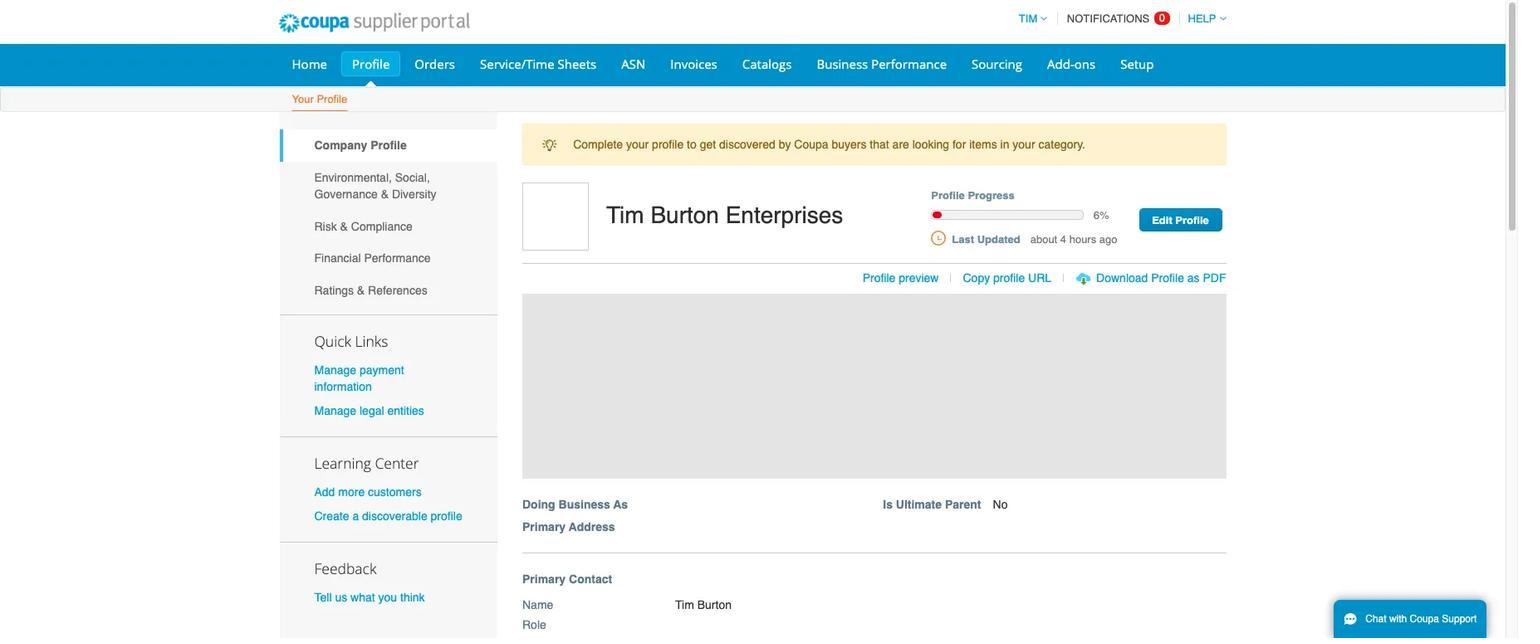 Task type: locate. For each thing, give the bounding box(es) containing it.
2 horizontal spatial &
[[381, 188, 389, 201]]

coupa right 'with'
[[1410, 614, 1440, 626]]

primary inside tim burton enterprises banner
[[523, 521, 566, 534]]

0
[[1159, 12, 1165, 24]]

0 horizontal spatial business
[[559, 498, 610, 511]]

hours
[[1070, 233, 1097, 245]]

& inside environmental, social, governance & diversity
[[381, 188, 389, 201]]

2 horizontal spatial profile
[[994, 272, 1025, 285]]

0 horizontal spatial coupa
[[794, 138, 829, 151]]

home link
[[281, 52, 338, 76]]

ratings
[[314, 284, 354, 297]]

links
[[355, 331, 388, 351]]

profile down coupa supplier portal image on the top left of the page
[[352, 56, 390, 72]]

tim inside banner
[[606, 202, 644, 229]]

manage down information on the bottom left of the page
[[314, 404, 356, 418]]

environmental, social, governance & diversity link
[[280, 162, 498, 210]]

profile progress
[[931, 190, 1015, 202]]

profile left 'as'
[[1152, 272, 1185, 285]]

your right complete
[[626, 138, 649, 151]]

copy profile url
[[963, 272, 1052, 285]]

service/time
[[480, 56, 555, 72]]

add more customers
[[314, 486, 422, 499]]

0 vertical spatial primary
[[523, 521, 566, 534]]

& right risk
[[340, 220, 348, 233]]

burton
[[651, 202, 719, 229], [698, 599, 732, 612]]

1 vertical spatial &
[[340, 220, 348, 233]]

1 vertical spatial business
[[559, 498, 610, 511]]

profile
[[652, 138, 684, 151], [994, 272, 1025, 285], [431, 510, 462, 524]]

1 horizontal spatial coupa
[[1410, 614, 1440, 626]]

profile left to
[[652, 138, 684, 151]]

1 vertical spatial burton
[[698, 599, 732, 612]]

1 vertical spatial profile
[[994, 272, 1025, 285]]

get
[[700, 138, 716, 151]]

primary for primary address
[[523, 521, 566, 534]]

profile up social,
[[371, 139, 407, 152]]

2 your from the left
[[1013, 138, 1036, 151]]

0 vertical spatial tim
[[1019, 12, 1038, 25]]

primary up name
[[523, 573, 566, 586]]

preview
[[899, 272, 939, 285]]

& left diversity
[[381, 188, 389, 201]]

1 horizontal spatial your
[[1013, 138, 1036, 151]]

business
[[817, 56, 868, 72], [559, 498, 610, 511]]

&
[[381, 188, 389, 201], [340, 220, 348, 233], [357, 284, 365, 297]]

1 vertical spatial coupa
[[1410, 614, 1440, 626]]

1 horizontal spatial &
[[357, 284, 365, 297]]

manage
[[314, 364, 356, 377], [314, 404, 356, 418]]

entities
[[387, 404, 424, 418]]

think
[[400, 592, 425, 605]]

coupa inside alert
[[794, 138, 829, 151]]

2 horizontal spatial tim
[[1019, 12, 1038, 25]]

1 horizontal spatial profile
[[652, 138, 684, 151]]

catalogs
[[742, 56, 792, 72]]

business up address
[[559, 498, 610, 511]]

add-ons
[[1048, 56, 1096, 72]]

1 vertical spatial primary
[[523, 573, 566, 586]]

last
[[952, 233, 974, 245]]

primary
[[523, 521, 566, 534], [523, 573, 566, 586]]

manage legal entities link
[[314, 404, 424, 418]]

are
[[893, 138, 909, 151]]

tim for tim burton
[[675, 599, 694, 612]]

risk & compliance link
[[280, 210, 498, 243]]

tim for tim burton enterprises
[[606, 202, 644, 229]]

your right 'in'
[[1013, 138, 1036, 151]]

1 horizontal spatial performance
[[872, 56, 947, 72]]

download profile as pdf
[[1097, 272, 1227, 285]]

1 manage from the top
[[314, 364, 356, 377]]

add-ons link
[[1037, 52, 1107, 76]]

0 vertical spatial performance
[[872, 56, 947, 72]]

manage for manage payment information
[[314, 364, 356, 377]]

in
[[1001, 138, 1010, 151]]

0 vertical spatial profile
[[652, 138, 684, 151]]

about 4 hours ago
[[1031, 233, 1118, 245]]

1 vertical spatial manage
[[314, 404, 356, 418]]

1 vertical spatial tim
[[606, 202, 644, 229]]

doing business as
[[523, 498, 628, 511]]

1 primary from the top
[[523, 521, 566, 534]]

1 your from the left
[[626, 138, 649, 151]]

0 vertical spatial coupa
[[794, 138, 829, 151]]

performance up are
[[872, 56, 947, 72]]

profile right edit
[[1176, 215, 1209, 227]]

risk
[[314, 220, 337, 233]]

2 manage from the top
[[314, 404, 356, 418]]

0 horizontal spatial profile
[[431, 510, 462, 524]]

tim burton enterprises image
[[523, 183, 589, 251]]

company profile link
[[280, 130, 498, 162]]

manage payment information
[[314, 364, 404, 393]]

orders
[[415, 56, 455, 72]]

manage for manage legal entities
[[314, 404, 356, 418]]

create
[[314, 510, 349, 524]]

complete your profile to get discovered by coupa buyers that are looking for items in your category.
[[573, 138, 1086, 151]]

primary contact
[[523, 573, 612, 586]]

burton for tim burton enterprises
[[651, 202, 719, 229]]

profile left url
[[994, 272, 1025, 285]]

edit profile link
[[1139, 209, 1222, 232]]

learning
[[314, 454, 371, 473]]

doing
[[523, 498, 555, 511]]

0 vertical spatial burton
[[651, 202, 719, 229]]

coupa inside button
[[1410, 614, 1440, 626]]

references
[[368, 284, 428, 297]]

primary down doing
[[523, 521, 566, 534]]

manage legal entities
[[314, 404, 424, 418]]

coupa right the by
[[794, 138, 829, 151]]

manage up information on the bottom left of the page
[[314, 364, 356, 377]]

profile left preview
[[863, 272, 896, 285]]

performance
[[872, 56, 947, 72], [364, 252, 431, 265]]

orders link
[[404, 52, 466, 76]]

ago
[[1100, 233, 1118, 245]]

profile
[[352, 56, 390, 72], [317, 93, 347, 105], [371, 139, 407, 152], [931, 190, 965, 202], [1176, 215, 1209, 227], [863, 272, 896, 285], [1152, 272, 1185, 285]]

performance for business performance
[[872, 56, 947, 72]]

0 vertical spatial business
[[817, 56, 868, 72]]

0 vertical spatial &
[[381, 188, 389, 201]]

profile left the progress
[[931, 190, 965, 202]]

0 vertical spatial manage
[[314, 364, 356, 377]]

profile inside alert
[[652, 138, 684, 151]]

help link
[[1181, 12, 1227, 25]]

tim burton enterprises
[[606, 202, 843, 229]]

1 vertical spatial performance
[[364, 252, 431, 265]]

0 horizontal spatial performance
[[364, 252, 431, 265]]

invoices link
[[660, 52, 728, 76]]

burton inside tim burton enterprises banner
[[651, 202, 719, 229]]

profile right 'discoverable'
[[431, 510, 462, 524]]

compliance
[[351, 220, 413, 233]]

performance up references
[[364, 252, 431, 265]]

add more customers link
[[314, 486, 422, 499]]

payment
[[360, 364, 404, 377]]

profile link
[[341, 52, 401, 76]]

about
[[1031, 233, 1058, 245]]

performance for financial performance
[[364, 252, 431, 265]]

tim link
[[1012, 12, 1048, 25]]

diversity
[[392, 188, 437, 201]]

by
[[779, 138, 791, 151]]

2 vertical spatial profile
[[431, 510, 462, 524]]

edit profile
[[1152, 215, 1209, 227]]

0 horizontal spatial &
[[340, 220, 348, 233]]

0 horizontal spatial tim
[[606, 202, 644, 229]]

2 vertical spatial tim
[[675, 599, 694, 612]]

& right ratings
[[357, 284, 365, 297]]

business right catalogs
[[817, 56, 868, 72]]

1 horizontal spatial tim
[[675, 599, 694, 612]]

1 horizontal spatial business
[[817, 56, 868, 72]]

0 horizontal spatial your
[[626, 138, 649, 151]]

manage inside manage payment information
[[314, 364, 356, 377]]

2 vertical spatial &
[[357, 284, 365, 297]]

pdf
[[1203, 272, 1227, 285]]

contact
[[569, 573, 612, 586]]

profile inside button
[[994, 272, 1025, 285]]

tell
[[314, 592, 332, 605]]

us
[[335, 592, 347, 605]]

your
[[292, 93, 314, 105]]

2 primary from the top
[[523, 573, 566, 586]]

business performance
[[817, 56, 947, 72]]

navigation
[[1012, 2, 1227, 35]]

quick links
[[314, 331, 388, 351]]



Task type: vqa. For each thing, say whether or not it's contained in the screenshot.
leftmost "&"
yes



Task type: describe. For each thing, give the bounding box(es) containing it.
primary address
[[523, 521, 615, 534]]

asn
[[622, 56, 646, 72]]

to
[[687, 138, 697, 151]]

6%
[[1094, 209, 1109, 222]]

as
[[1188, 272, 1200, 285]]

chat with coupa support
[[1366, 614, 1477, 626]]

financial performance link
[[280, 243, 498, 275]]

learning center
[[314, 454, 419, 473]]

tim for tim
[[1019, 12, 1038, 25]]

a
[[353, 510, 359, 524]]

for
[[953, 138, 966, 151]]

edit
[[1152, 215, 1173, 227]]

last updated
[[952, 233, 1021, 245]]

download
[[1097, 272, 1148, 285]]

as
[[613, 498, 628, 511]]

looking
[[913, 138, 950, 151]]

tell us what you think button
[[314, 590, 425, 607]]

copy profile url button
[[963, 270, 1052, 287]]

information
[[314, 380, 372, 393]]

is ultimate parent
[[883, 498, 981, 511]]

url
[[1028, 272, 1052, 285]]

tell us what you think
[[314, 592, 425, 605]]

background image
[[523, 294, 1227, 479]]

ratings & references
[[314, 284, 428, 297]]

& for compliance
[[340, 220, 348, 233]]

parent
[[945, 498, 981, 511]]

4
[[1061, 233, 1067, 245]]

ratings & references link
[[280, 275, 498, 307]]

add-
[[1048, 56, 1075, 72]]

notifications
[[1067, 12, 1150, 25]]

asn link
[[611, 52, 656, 76]]

legal
[[360, 404, 384, 418]]

ons
[[1075, 56, 1096, 72]]

coupa supplier portal image
[[267, 2, 481, 44]]

discoverable
[[362, 510, 428, 524]]

category.
[[1039, 138, 1086, 151]]

financial
[[314, 252, 361, 265]]

progress
[[968, 190, 1015, 202]]

complete your profile to get discovered by coupa buyers that are looking for items in your category. alert
[[523, 124, 1227, 166]]

tim burton
[[675, 599, 732, 612]]

download profile as pdf button
[[1097, 270, 1227, 287]]

environmental, social, governance & diversity
[[314, 171, 437, 201]]

more
[[338, 486, 365, 499]]

primary for primary contact
[[523, 573, 566, 586]]

create a discoverable profile link
[[314, 510, 462, 524]]

customers
[[368, 486, 422, 499]]

& for references
[[357, 284, 365, 297]]

complete
[[573, 138, 623, 151]]

create a discoverable profile
[[314, 510, 462, 524]]

support
[[1442, 614, 1477, 626]]

company
[[314, 139, 367, 152]]

is
[[883, 498, 893, 511]]

you
[[378, 592, 397, 605]]

business performance link
[[806, 52, 958, 76]]

what
[[351, 592, 375, 605]]

environmental,
[[314, 171, 392, 184]]

tim burton enterprises banner
[[517, 183, 1244, 554]]

business inside tim burton enterprises banner
[[559, 498, 610, 511]]

financial performance
[[314, 252, 431, 265]]

that
[[870, 138, 889, 151]]

profile inside "link"
[[1176, 215, 1209, 227]]

catalogs link
[[732, 52, 803, 76]]

sourcing link
[[961, 52, 1033, 76]]

sourcing
[[972, 56, 1023, 72]]

chat with coupa support button
[[1334, 601, 1487, 639]]

company profile
[[314, 139, 407, 152]]

risk & compliance
[[314, 220, 413, 233]]

manage payment information link
[[314, 364, 404, 393]]

notifications 0
[[1067, 12, 1165, 25]]

add
[[314, 486, 335, 499]]

name
[[523, 599, 554, 612]]

role
[[523, 619, 546, 632]]

buyers
[[832, 138, 867, 151]]

updated
[[977, 233, 1021, 245]]

profile inside button
[[1152, 272, 1185, 285]]

setup link
[[1110, 52, 1165, 76]]

burton for tim burton
[[698, 599, 732, 612]]

invoices
[[671, 56, 718, 72]]

copy
[[963, 272, 990, 285]]

service/time sheets link
[[469, 52, 607, 76]]

navigation containing notifications 0
[[1012, 2, 1227, 35]]

profile right your
[[317, 93, 347, 105]]

help
[[1188, 12, 1217, 25]]

governance
[[314, 188, 378, 201]]



